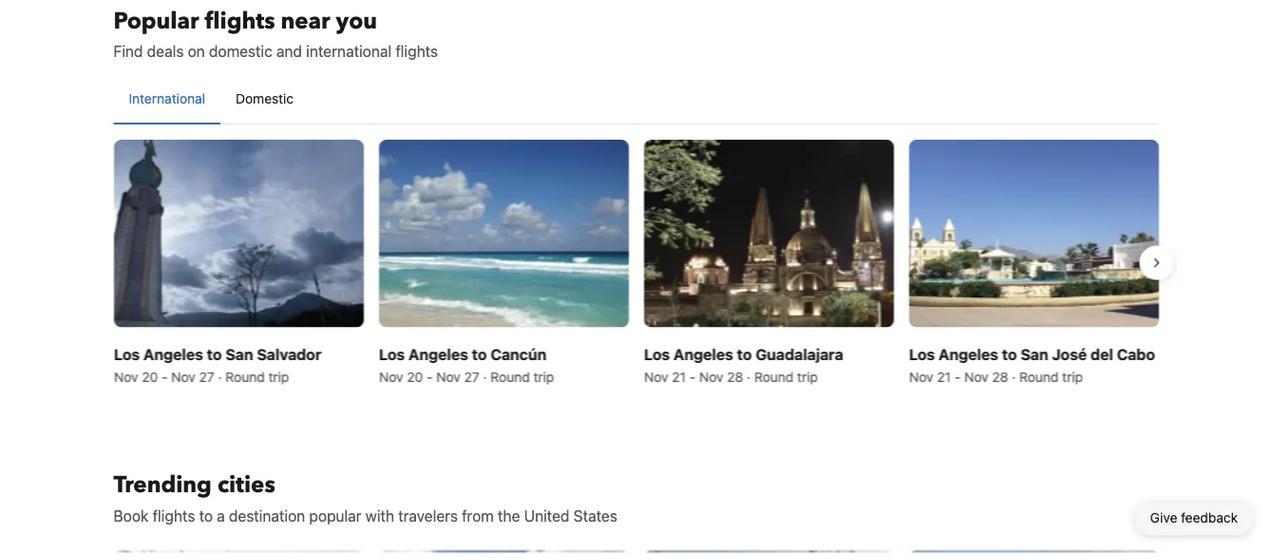 Task type: vqa. For each thing, say whether or not it's contained in the screenshot.
the left is
no



Task type: locate. For each thing, give the bounding box(es) containing it.
angeles
[[143, 345, 203, 363], [408, 345, 468, 363], [673, 345, 733, 363], [939, 345, 998, 363]]

del
[[1091, 345, 1113, 363]]

- inside los angeles to guadalajara nov 21 - nov 28 · round trip
[[689, 369, 696, 384]]

3 round from the left
[[754, 369, 794, 384]]

tab list
[[114, 74, 1159, 125]]

to for 21
[[737, 345, 752, 363]]

angeles inside los angeles to guadalajara nov 21 - nov 28 · round trip
[[673, 345, 733, 363]]

4 angeles from the left
[[939, 345, 998, 363]]

to
[[206, 345, 222, 363], [472, 345, 487, 363], [737, 345, 752, 363], [1002, 345, 1017, 363], [199, 506, 213, 524]]

4 los from the left
[[909, 345, 935, 363]]

1 los from the left
[[114, 345, 139, 363]]

give feedback
[[1151, 510, 1239, 526]]

-
[[161, 369, 167, 384], [426, 369, 433, 384], [689, 369, 696, 384], [955, 369, 961, 384]]

1 28 from the left
[[727, 369, 743, 384]]

angeles inside the los angeles to san salvador nov 20 - nov 27 · round trip
[[143, 345, 203, 363]]

0 vertical spatial flights
[[205, 5, 275, 37]]

1 horizontal spatial 28
[[992, 369, 1008, 384]]

los angeles to cancún image
[[379, 140, 629, 327]]

round down guadalajara
[[754, 369, 794, 384]]

1 27 from the left
[[199, 369, 214, 384]]

los inside los angeles to cancún nov 20 - nov 27 · round trip
[[379, 345, 405, 363]]

28
[[727, 369, 743, 384], [992, 369, 1008, 384]]

28 inside los angeles to san josé del cabo nov 21 - nov 28 · round trip
[[992, 369, 1008, 384]]

tab list containing international
[[114, 74, 1159, 125]]

the
[[498, 506, 520, 524]]

21 inside los angeles to san josé del cabo nov 21 - nov 28 · round trip
[[937, 369, 951, 384]]

to inside los angeles to cancún nov 20 - nov 27 · round trip
[[472, 345, 487, 363]]

to left "salvador"
[[206, 345, 222, 363]]

27
[[199, 369, 214, 384], [464, 369, 479, 384]]

1 round from the left
[[225, 369, 264, 384]]

flights up domestic
[[205, 5, 275, 37]]

2 san from the left
[[1021, 345, 1049, 363]]

27 inside los angeles to cancún nov 20 - nov 27 · round trip
[[464, 369, 479, 384]]

trip
[[268, 369, 289, 384], [533, 369, 554, 384], [797, 369, 818, 384], [1062, 369, 1083, 384]]

los
[[114, 345, 139, 363], [379, 345, 405, 363], [644, 345, 670, 363], [909, 345, 935, 363]]

·
[[218, 369, 222, 384], [483, 369, 487, 384], [747, 369, 751, 384], [1012, 369, 1016, 384]]

to inside trending cities book flights to a destination popular with travelers from the united states
[[199, 506, 213, 524]]

round down cancún
[[490, 369, 530, 384]]

destination
[[229, 506, 305, 524]]

2 round from the left
[[490, 369, 530, 384]]

trending cities book flights to a destination popular with travelers from the united states
[[114, 469, 618, 524]]

san inside the los angeles to san salvador nov 20 - nov 27 · round trip
[[225, 345, 253, 363]]

1 20 from the left
[[141, 369, 158, 384]]

8 nov from the left
[[964, 369, 989, 384]]

28 inside los angeles to guadalajara nov 21 - nov 28 · round trip
[[727, 369, 743, 384]]

cities
[[218, 469, 275, 501]]

los angeles to san salvador image
[[114, 140, 364, 327]]

3 los from the left
[[644, 345, 670, 363]]

4 · from the left
[[1012, 369, 1016, 384]]

2 angeles from the left
[[408, 345, 468, 363]]

trip inside los angeles to san josé del cabo nov 21 - nov 28 · round trip
[[1062, 369, 1083, 384]]

3 angeles from the left
[[673, 345, 733, 363]]

guadalajara
[[756, 345, 843, 363]]

1 trip from the left
[[268, 369, 289, 384]]

4 trip from the left
[[1062, 369, 1083, 384]]

1 san from the left
[[225, 345, 253, 363]]

1 horizontal spatial flights
[[205, 5, 275, 37]]

round inside los angeles to guadalajara nov 21 - nov 28 · round trip
[[754, 369, 794, 384]]

21
[[672, 369, 686, 384], [937, 369, 951, 384]]

region
[[98, 132, 1174, 394]]

popular flights near you find deals on domestic and international flights
[[114, 5, 438, 60]]

· inside los angeles to cancún nov 20 - nov 27 · round trip
[[483, 369, 487, 384]]

1 horizontal spatial san
[[1021, 345, 1049, 363]]

angeles inside los angeles to cancún nov 20 - nov 27 · round trip
[[408, 345, 468, 363]]

0 horizontal spatial flights
[[153, 506, 195, 524]]

san inside los angeles to san josé del cabo nov 21 - nov 28 · round trip
[[1021, 345, 1049, 363]]

· inside los angeles to guadalajara nov 21 - nov 28 · round trip
[[747, 369, 751, 384]]

2 vertical spatial flights
[[153, 506, 195, 524]]

20 inside the los angeles to san salvador nov 20 - nov 27 · round trip
[[141, 369, 158, 384]]

united
[[524, 506, 570, 524]]

los angeles to cancún nov 20 - nov 27 · round trip
[[379, 345, 554, 384]]

1 angeles from the left
[[143, 345, 203, 363]]

angeles for los angeles to cancún
[[408, 345, 468, 363]]

travelers
[[399, 506, 458, 524]]

to for nov
[[206, 345, 222, 363]]

1 horizontal spatial 21
[[937, 369, 951, 384]]

flights down "trending"
[[153, 506, 195, 524]]

2 trip from the left
[[533, 369, 554, 384]]

flights right international
[[396, 42, 438, 60]]

0 horizontal spatial san
[[225, 345, 253, 363]]

3 trip from the left
[[797, 369, 818, 384]]

round down josé
[[1019, 369, 1059, 384]]

to inside the los angeles to san salvador nov 20 - nov 27 · round trip
[[206, 345, 222, 363]]

deals
[[147, 42, 184, 60]]

20 inside los angeles to cancún nov 20 - nov 27 · round trip
[[407, 369, 423, 384]]

los inside the los angeles to san salvador nov 20 - nov 27 · round trip
[[114, 345, 139, 363]]

states
[[574, 506, 618, 524]]

domestic
[[209, 42, 273, 60]]

find
[[114, 42, 143, 60]]

trip down guadalajara
[[797, 369, 818, 384]]

5 nov from the left
[[644, 369, 668, 384]]

2 28 from the left
[[992, 369, 1008, 384]]

trip down cancún
[[533, 369, 554, 384]]

give
[[1151, 510, 1178, 526]]

trip down "salvador"
[[268, 369, 289, 384]]

2 horizontal spatial flights
[[396, 42, 438, 60]]

round down "salvador"
[[225, 369, 264, 384]]

3 · from the left
[[747, 369, 751, 384]]

trip down josé
[[1062, 369, 1083, 384]]

1 horizontal spatial 27
[[464, 369, 479, 384]]

san
[[225, 345, 253, 363], [1021, 345, 1049, 363]]

region containing los angeles to san salvador
[[98, 132, 1174, 394]]

los inside los angeles to guadalajara nov 21 - nov 28 · round trip
[[644, 345, 670, 363]]

1 · from the left
[[218, 369, 222, 384]]

flights
[[205, 5, 275, 37], [396, 42, 438, 60], [153, 506, 195, 524]]

to left cancún
[[472, 345, 487, 363]]

- inside los angeles to cancún nov 20 - nov 27 · round trip
[[426, 369, 433, 384]]

los for los angeles to san josé del cabo
[[909, 345, 935, 363]]

0 horizontal spatial 21
[[672, 369, 686, 384]]

0 horizontal spatial 27
[[199, 369, 214, 384]]

2 los from the left
[[379, 345, 405, 363]]

to inside los angeles to san josé del cabo nov 21 - nov 28 · round trip
[[1002, 345, 1017, 363]]

1 - from the left
[[161, 369, 167, 384]]

salvador
[[257, 345, 321, 363]]

near
[[281, 5, 330, 37]]

los angeles to san josé del cabo image
[[909, 140, 1159, 327]]

angeles inside los angeles to san josé del cabo nov 21 - nov 28 · round trip
[[939, 345, 998, 363]]

to inside los angeles to guadalajara nov 21 - nov 28 · round trip
[[737, 345, 752, 363]]

nov
[[114, 369, 138, 384], [171, 369, 195, 384], [379, 369, 403, 384], [436, 369, 460, 384], [644, 369, 668, 384], [699, 369, 723, 384], [909, 369, 933, 384], [964, 369, 989, 384]]

1 horizontal spatial 20
[[407, 369, 423, 384]]

3 - from the left
[[689, 369, 696, 384]]

20
[[141, 369, 158, 384], [407, 369, 423, 384]]

round
[[225, 369, 264, 384], [490, 369, 530, 384], [754, 369, 794, 384], [1019, 369, 1059, 384]]

0 horizontal spatial 20
[[141, 369, 158, 384]]

2 21 from the left
[[937, 369, 951, 384]]

flights inside trending cities book flights to a destination popular with travelers from the united states
[[153, 506, 195, 524]]

san left "salvador"
[[225, 345, 253, 363]]

4 - from the left
[[955, 369, 961, 384]]

angeles for los angeles to san josé del cabo
[[939, 345, 998, 363]]

los inside los angeles to san josé del cabo nov 21 - nov 28 · round trip
[[909, 345, 935, 363]]

san left josé
[[1021, 345, 1049, 363]]

with
[[366, 506, 395, 524]]

2 - from the left
[[426, 369, 433, 384]]

popular
[[114, 5, 199, 37]]

san for salvador
[[225, 345, 253, 363]]

0 horizontal spatial 28
[[727, 369, 743, 384]]

1 21 from the left
[[672, 369, 686, 384]]

to left a
[[199, 506, 213, 524]]

to left guadalajara
[[737, 345, 752, 363]]

to left josé
[[1002, 345, 1017, 363]]

2 20 from the left
[[407, 369, 423, 384]]

4 round from the left
[[1019, 369, 1059, 384]]

2 27 from the left
[[464, 369, 479, 384]]

2 · from the left
[[483, 369, 487, 384]]

· inside the los angeles to san salvador nov 20 - nov 27 · round trip
[[218, 369, 222, 384]]

angeles for los angeles to guadalajara
[[673, 345, 733, 363]]



Task type: describe. For each thing, give the bounding box(es) containing it.
los for los angeles to san salvador
[[114, 345, 139, 363]]

on
[[188, 42, 205, 60]]

3 nov from the left
[[379, 369, 403, 384]]

trip inside los angeles to cancún nov 20 - nov 27 · round trip
[[533, 369, 554, 384]]

angeles for los angeles to san salvador
[[143, 345, 203, 363]]

4 nov from the left
[[436, 369, 460, 384]]

2 nov from the left
[[171, 369, 195, 384]]

- inside the los angeles to san salvador nov 20 - nov 27 · round trip
[[161, 369, 167, 384]]

from
[[462, 506, 494, 524]]

cabo
[[1117, 345, 1155, 363]]

6 nov from the left
[[699, 369, 723, 384]]

round inside los angeles to san josé del cabo nov 21 - nov 28 · round trip
[[1019, 369, 1059, 384]]

domestic button
[[221, 74, 309, 124]]

round inside the los angeles to san salvador nov 20 - nov 27 · round trip
[[225, 369, 264, 384]]

los angeles to guadalajara image
[[644, 140, 894, 327]]

san for josé
[[1021, 345, 1049, 363]]

domestic
[[236, 91, 294, 106]]

los angeles to san josé del cabo nov 21 - nov 28 · round trip
[[909, 345, 1155, 384]]

to for 20
[[472, 345, 487, 363]]

los for los angeles to guadalajara
[[644, 345, 670, 363]]

trip inside the los angeles to san salvador nov 20 - nov 27 · round trip
[[268, 369, 289, 384]]

trip inside los angeles to guadalajara nov 21 - nov 28 · round trip
[[797, 369, 818, 384]]

and
[[277, 42, 302, 60]]

los angeles to guadalajara nov 21 - nov 28 · round trip
[[644, 345, 843, 384]]

- inside los angeles to san josé del cabo nov 21 - nov 28 · round trip
[[955, 369, 961, 384]]

trending
[[114, 469, 212, 501]]

cancún
[[490, 345, 546, 363]]

feedback
[[1182, 510, 1239, 526]]

you
[[336, 5, 377, 37]]

international
[[306, 42, 392, 60]]

international button
[[114, 74, 221, 124]]

round inside los angeles to cancún nov 20 - nov 27 · round trip
[[490, 369, 530, 384]]

international
[[129, 91, 205, 106]]

book
[[114, 506, 149, 524]]

21 inside los angeles to guadalajara nov 21 - nov 28 · round trip
[[672, 369, 686, 384]]

1 vertical spatial flights
[[396, 42, 438, 60]]

popular
[[309, 506, 362, 524]]

27 inside the los angeles to san salvador nov 20 - nov 27 · round trip
[[199, 369, 214, 384]]

1 nov from the left
[[114, 369, 138, 384]]

· inside los angeles to san josé del cabo nov 21 - nov 28 · round trip
[[1012, 369, 1016, 384]]

a
[[217, 506, 225, 524]]

los for los angeles to cancún
[[379, 345, 405, 363]]

to for del
[[1002, 345, 1017, 363]]

give feedback button
[[1136, 501, 1254, 535]]

josé
[[1052, 345, 1087, 363]]

7 nov from the left
[[909, 369, 933, 384]]

los angeles to san salvador nov 20 - nov 27 · round trip
[[114, 345, 321, 384]]



